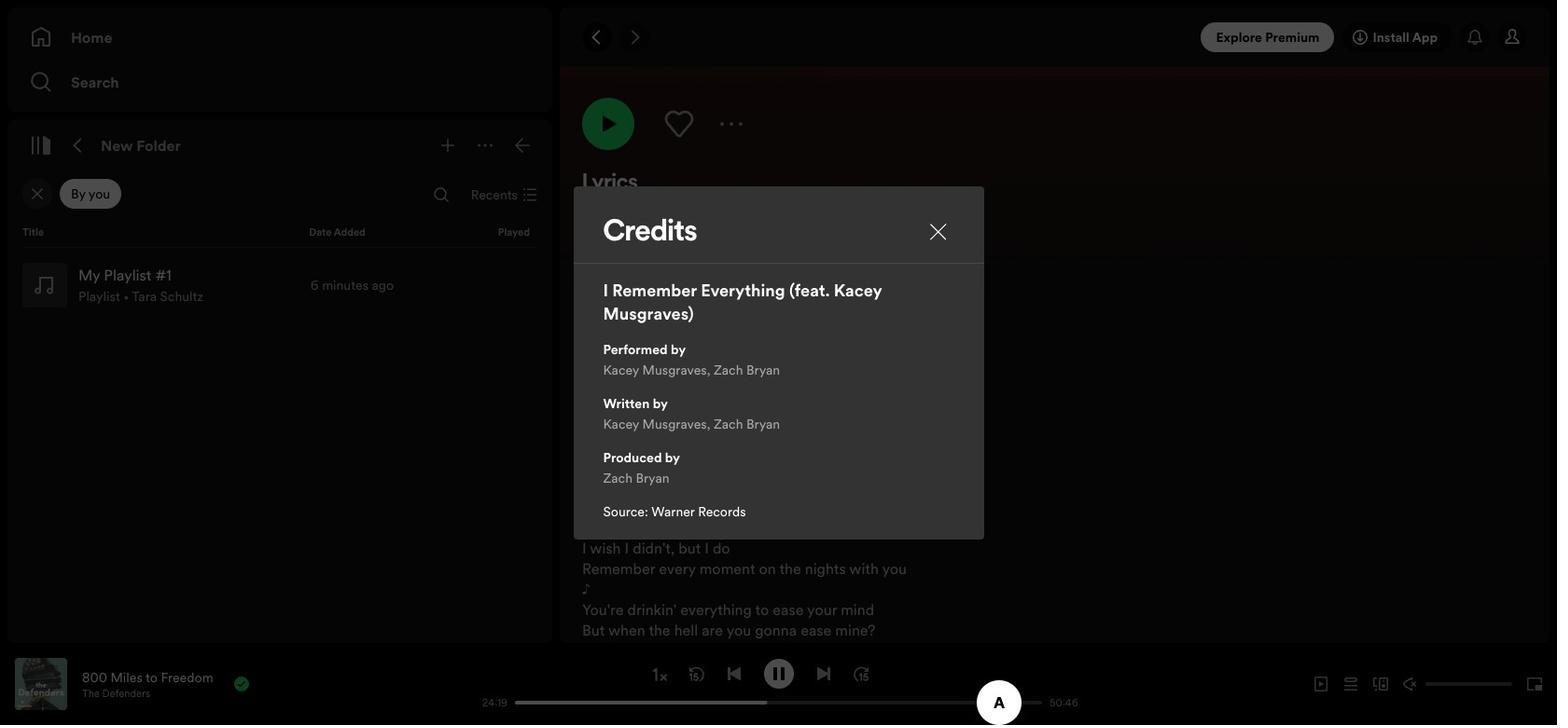 Task type: describe. For each thing, give the bounding box(es) containing it.
are
[[702, 621, 723, 641]]

playlist
[[78, 287, 120, 306]]

rotgut
[[582, 210, 627, 230]]

recents
[[471, 186, 518, 204]]

800 miles to freedom link
[[82, 669, 213, 687]]

ease up the daddy in the top of the page
[[744, 210, 775, 230]]

at
[[691, 415, 704, 436]]

tell
[[829, 354, 850, 374]]

line
[[792, 230, 816, 251]]

her
[[829, 374, 851, 395]]

0 vertical spatial musgraves)
[[1142, 33, 1210, 51]]

to inside 800 miles to freedom the defenders
[[146, 669, 158, 687]]

cry
[[853, 313, 874, 333]]

door
[[822, 272, 854, 292]]

beach,
[[686, 313, 731, 333]]

your right how
[[617, 374, 647, 395]]

2 you from the top
[[582, 518, 607, 538]]

with
[[849, 559, 879, 579]]

i remember everything (feat. kacey musgraves) link
[[929, 33, 1210, 51]]

none search field inside main element
[[426, 180, 456, 210]]

blowin'
[[759, 292, 807, 313]]

playlist • tara schultz
[[78, 287, 203, 306]]

2 you're from the top
[[582, 641, 624, 662]]

credits dialog
[[573, 186, 984, 540]]

0 vertical spatial his
[[804, 251, 823, 272]]

0 vertical spatial out
[[699, 272, 721, 292]]

1 vertical spatial that
[[708, 518, 735, 538]]

performed by kacey musgraves zach bryan
[[603, 340, 780, 379]]

date added
[[309, 226, 366, 240]]

feet
[[718, 641, 744, 662]]

remember inside rotgut whiskey's gonna ease my mind beach towel rests on the dryin' line do i remind you of your daddy in his '88 ford? labrador hangin' out the passenger door the sand from your hair is blowin' in my eyes blame it on the beach, grown men don't cry do you remember that beat down basement couch? i'd sing you my love songs and you'd tell me about how your mama ran off and pawned her ring i remember, i remember everything a cold shoulder at closing time you were begging me to stay 'til the sun rose strange words come on out of a grown man's mouth when his mind's broke pictures and passin' time you only smile like that when you're drinking i wish i didn't, but i do remember every moment on the nights with you ♪ you're drinkin' everything to ease your mind but when the hell are you gonna ease mine? you're like concrete feet in the summer heat
[[582, 559, 655, 579]]

0 vertical spatial when
[[751, 477, 788, 497]]

mind's
[[814, 477, 858, 497]]

towel
[[627, 230, 665, 251]]

the left beach,
[[661, 313, 682, 333]]

Recents, List view field
[[456, 180, 549, 210]]

on right it at the left top of the page
[[640, 313, 657, 333]]

musgraves for performed by
[[643, 361, 707, 379]]

basement
[[812, 333, 878, 354]]

zach for written by kacey musgraves zach bryan
[[714, 415, 743, 433]]

volume off image
[[1403, 677, 1418, 692]]

'til
[[780, 436, 796, 456]]

the inside 800 miles to freedom the defenders
[[82, 687, 100, 701]]

0 vertical spatial everything
[[1003, 33, 1066, 51]]

zach inside produced by zach bryan
[[603, 469, 633, 488]]

remember inside credits dialog
[[612, 279, 697, 302]]

every
[[659, 559, 696, 579]]

by for performed by
[[671, 340, 686, 359]]

it
[[628, 313, 636, 333]]

the left hell
[[649, 621, 671, 641]]

off
[[721, 374, 739, 395]]

remember,
[[590, 395, 663, 415]]

sand
[[612, 292, 643, 313]]

0 vertical spatial remember
[[936, 33, 1000, 51]]

by you
[[71, 185, 110, 203]]

0 vertical spatial in
[[789, 251, 801, 272]]

dryin'
[[751, 230, 788, 251]]

install app
[[1373, 28, 1438, 47]]

1 horizontal spatial out
[[746, 456, 768, 477]]

search
[[71, 72, 119, 92]]

the right 'til
[[799, 436, 821, 456]]

written
[[603, 394, 650, 413]]

don't
[[815, 313, 849, 333]]

is
[[745, 292, 755, 313]]

sing
[[602, 354, 630, 374]]

pictures
[[582, 497, 637, 518]]

produced by zach bryan
[[603, 448, 680, 488]]

shoulder
[[629, 415, 687, 436]]

date
[[309, 226, 332, 240]]

miles
[[111, 669, 143, 687]]

schultz
[[160, 287, 203, 306]]

heat
[[847, 641, 876, 662]]

lyrics
[[582, 173, 638, 195]]

only
[[611, 518, 639, 538]]

on right come on the left of page
[[725, 456, 742, 477]]

:
[[645, 503, 648, 521]]

labrador
[[582, 272, 643, 292]]

beach
[[582, 230, 624, 251]]

explore
[[1216, 28, 1262, 47]]

skip back 15 seconds image
[[689, 667, 704, 682]]

you'd
[[789, 354, 826, 374]]

now playing: 800 miles to freedom by the defenders footer
[[15, 659, 470, 711]]

app
[[1413, 28, 1438, 47]]

remind
[[614, 251, 661, 272]]

1 you're from the top
[[582, 600, 624, 621]]

but
[[679, 538, 701, 559]]

eyes
[[851, 292, 881, 313]]

records
[[698, 503, 746, 521]]

a
[[582, 415, 592, 436]]

by inside produced by zach bryan
[[665, 448, 680, 467]]

ease up summer
[[773, 600, 804, 621]]

search link
[[30, 63, 530, 101]]

man's
[[661, 477, 700, 497]]

written by kacey musgraves zach bryan
[[603, 394, 780, 433]]

1 vertical spatial when
[[738, 518, 775, 538]]

drinking
[[824, 518, 879, 538]]

1 vertical spatial remember
[[675, 395, 744, 415]]

source : warner records
[[603, 503, 746, 521]]

played
[[498, 226, 530, 240]]

2 horizontal spatial my
[[827, 292, 847, 313]]

songs
[[717, 354, 757, 374]]

rose
[[852, 436, 881, 456]]

blame
[[582, 313, 624, 333]]

1 horizontal spatial gonna
[[755, 621, 797, 641]]

rotgut whiskey's gonna ease my mind beach towel rests on the dryin' line do i remind you of your daddy in his '88 ford? labrador hangin' out the passenger door the sand from your hair is blowin' in my eyes blame it on the beach, grown men don't cry do you remember that beat down basement couch? i'd sing you my love songs and you'd tell me about how your mama ran off and pawned her ring i remember, i remember everything a cold shoulder at closing time you were begging me to stay 'til the sun rose strange words come on out of a grown man's mouth when his mind's broke pictures and passin' time you only smile like that when you're drinking i wish i didn't, but i do remember every moment on the nights with you ♪ you're drinkin' everything to ease your mind but when the hell are you gonna ease mine? you're like concrete feet in the summer heat
[[582, 210, 931, 662]]

group inside main element
[[15, 256, 545, 315]]

1 horizontal spatial i remember everything (feat. kacey musgraves)
[[929, 33, 1210, 51]]

2 horizontal spatial to
[[755, 600, 769, 621]]

the right of
[[724, 272, 746, 292]]

0 vertical spatial mind
[[803, 210, 837, 230]]

2 do from the top
[[582, 333, 602, 354]]

whiskey's
[[631, 210, 695, 230]]

50:46
[[1050, 697, 1078, 711]]

from
[[647, 292, 679, 313]]

you right sing
[[633, 354, 658, 374]]

what's new image
[[1468, 30, 1483, 45]]



Task type: vqa. For each thing, say whether or not it's contained in the screenshot.
About Ads
no



Task type: locate. For each thing, give the bounding box(es) containing it.
everything inside i remember everything (feat. kacey musgraves)
[[701, 279, 785, 302]]

bryan
[[747, 361, 780, 379], [747, 415, 780, 433], [636, 469, 670, 488]]

the defenders link
[[82, 687, 150, 701]]

summer
[[789, 641, 843, 662]]

your left hair
[[682, 292, 712, 313]]

0 vertical spatial do
[[582, 251, 602, 272]]

1 vertical spatial do
[[582, 333, 602, 354]]

the up pause image
[[763, 641, 785, 662]]

1 vertical spatial like
[[628, 641, 651, 662]]

to right are
[[755, 600, 769, 621]]

bryan for written by kacey musgraves zach bryan
[[747, 415, 780, 433]]

musgraves) left 2023
[[1142, 33, 1210, 51]]

didn't,
[[633, 538, 675, 559]]

1 vertical spatial out
[[746, 456, 768, 477]]

ease
[[744, 210, 775, 230], [773, 600, 804, 621], [801, 621, 832, 641]]

to left stay
[[731, 436, 745, 456]]

0 horizontal spatial to
[[146, 669, 158, 687]]

by for written by
[[653, 394, 668, 413]]

words
[[638, 456, 680, 477]]

in right blowin'
[[811, 292, 823, 313]]

added
[[334, 226, 366, 240]]

mind
[[803, 210, 837, 230], [841, 600, 875, 621]]

0 horizontal spatial i remember everything (feat. kacey musgraves)
[[603, 279, 882, 325]]

musgraves inside performed by kacey musgraves zach bryan
[[643, 361, 707, 379]]

do
[[713, 538, 730, 559]]

1 you from the top
[[582, 436, 607, 456]]

like up the change speed image
[[628, 641, 651, 662]]

mama
[[651, 374, 692, 395]]

i
[[929, 33, 932, 51], [606, 251, 610, 272], [603, 279, 608, 302], [582, 395, 587, 415], [667, 395, 671, 415], [582, 538, 587, 559], [625, 538, 629, 559], [705, 538, 709, 559]]

to right miles
[[146, 669, 158, 687]]

1 vertical spatial remember
[[612, 279, 697, 302]]

couch?
[[882, 333, 931, 354]]

love
[[686, 354, 714, 374]]

musgraves)
[[1142, 33, 1210, 51], [603, 302, 694, 325]]

by up man's
[[665, 448, 680, 467]]

your right of
[[709, 251, 739, 272]]

group
[[15, 256, 545, 315]]

'88
[[827, 251, 848, 272]]

of
[[582, 477, 599, 497]]

men
[[782, 313, 811, 333]]

1 vertical spatial time
[[718, 497, 748, 518]]

when
[[751, 477, 788, 497], [738, 518, 775, 538], [608, 621, 645, 641]]

concrete
[[654, 641, 714, 662]]

ring
[[855, 374, 881, 395]]

1 vertical spatial grown
[[615, 477, 658, 497]]

of
[[693, 251, 706, 272]]

a
[[603, 477, 611, 497]]

like right smile
[[682, 518, 705, 538]]

mouth
[[704, 477, 747, 497]]

bryan down beat
[[747, 361, 780, 379]]

me right at
[[707, 436, 728, 456]]

1 vertical spatial my
[[827, 292, 847, 313]]

skip forward 15 seconds image
[[853, 667, 868, 682]]

bryan inside written by kacey musgraves zach bryan
[[747, 415, 780, 433]]

(feat. inside i remember everything (feat. kacey musgraves)
[[789, 279, 830, 302]]

on right rests
[[705, 230, 722, 251]]

change speed image
[[650, 666, 669, 685]]

0 horizontal spatial grown
[[615, 477, 658, 497]]

go back image
[[590, 30, 605, 45]]

do
[[582, 251, 602, 272], [582, 333, 602, 354]]

your
[[709, 251, 739, 272], [682, 292, 712, 313], [617, 374, 647, 395], [807, 600, 837, 621]]

0 horizontal spatial (feat.
[[789, 279, 830, 302]]

and
[[760, 354, 785, 374], [743, 374, 768, 395], [641, 497, 665, 518]]

remember
[[936, 33, 1000, 51], [612, 279, 697, 302], [582, 559, 655, 579]]

bryan for performed by kacey musgraves zach bryan
[[747, 361, 780, 379]]

zach right love
[[714, 361, 743, 379]]

1 horizontal spatial time
[[759, 415, 789, 436]]

1 vertical spatial to
[[755, 600, 769, 621]]

bryan up stay
[[747, 415, 780, 433]]

out
[[699, 272, 721, 292], [746, 456, 768, 477]]

1 vertical spatial everything
[[701, 279, 785, 302]]

player controls element
[[470, 659, 1087, 711]]

1 do from the top
[[582, 251, 602, 272]]

0 vertical spatial everything
[[748, 395, 820, 415]]

smile
[[643, 518, 678, 538]]

source
[[603, 503, 645, 521]]

home
[[71, 27, 112, 48]]

me right tell
[[853, 354, 874, 374]]

0 horizontal spatial everything
[[701, 279, 785, 302]]

1 vertical spatial in
[[811, 292, 823, 313]]

group containing playlist
[[15, 256, 545, 315]]

1 horizontal spatial to
[[731, 436, 745, 456]]

explore premium button
[[1201, 22, 1335, 52]]

0 vertical spatial zach
[[714, 361, 743, 379]]

2 vertical spatial remember
[[582, 559, 655, 579]]

his left mind's
[[792, 477, 810, 497]]

0 vertical spatial like
[[682, 518, 705, 538]]

0 vertical spatial the
[[582, 292, 608, 313]]

0 vertical spatial (feat.
[[1069, 33, 1099, 51]]

1 horizontal spatial the
[[582, 292, 608, 313]]

0 horizontal spatial time
[[718, 497, 748, 518]]

zach for performed by kacey musgraves zach bryan
[[714, 361, 743, 379]]

when down stay
[[751, 477, 788, 497]]

you right are
[[727, 621, 751, 641]]

1 musgraves from the top
[[643, 361, 707, 379]]

2 vertical spatial by
[[665, 448, 680, 467]]

the left nights
[[780, 559, 801, 579]]

passin'
[[669, 497, 715, 518]]

close image
[[930, 223, 947, 240]]

time right passin'
[[718, 497, 748, 518]]

kacey inside written by kacey musgraves zach bryan
[[603, 415, 639, 433]]

premium
[[1266, 28, 1320, 47]]

0 vertical spatial to
[[731, 436, 745, 456]]

2 vertical spatial bryan
[[636, 469, 670, 488]]

1 vertical spatial bryan
[[747, 415, 780, 433]]

24:19
[[482, 697, 508, 711]]

like
[[682, 518, 705, 538], [628, 641, 651, 662]]

1 horizontal spatial mind
[[841, 600, 875, 621]]

top bar and user menu element
[[560, 7, 1550, 67]]

you right i'd
[[605, 333, 630, 354]]

1 vertical spatial the
[[82, 687, 100, 701]]

the left the dryin'
[[725, 230, 747, 251]]

0 vertical spatial me
[[853, 354, 874, 374]]

zach inside written by kacey musgraves zach bryan
[[714, 415, 743, 433]]

bryan inside performed by kacey musgraves zach bryan
[[747, 361, 780, 379]]

gonna up pause image
[[755, 621, 797, 641]]

my left love
[[662, 354, 682, 374]]

mind up '88
[[803, 210, 837, 230]]

out left 'til
[[746, 456, 768, 477]]

beat
[[737, 333, 767, 354]]

0 vertical spatial you
[[582, 436, 607, 456]]

by up shoulder
[[653, 394, 668, 413]]

install
[[1373, 28, 1410, 47]]

0 vertical spatial my
[[779, 210, 799, 230]]

kacey inside performed by kacey musgraves zach bryan
[[603, 361, 639, 379]]

his left '88
[[804, 251, 823, 272]]

2 vertical spatial in
[[748, 641, 760, 662]]

by up mama
[[671, 340, 686, 359]]

0 vertical spatial grown
[[735, 313, 778, 333]]

1 vertical spatial gonna
[[755, 621, 797, 641]]

next image
[[816, 667, 831, 682]]

sun
[[824, 436, 848, 456]]

0 vertical spatial musgraves
[[643, 361, 707, 379]]

1 vertical spatial (feat.
[[789, 279, 830, 302]]

clear filters image
[[30, 187, 45, 202]]

zach right at
[[714, 415, 743, 433]]

search in your library image
[[434, 188, 449, 202]]

mind up heat
[[841, 600, 875, 621]]

you're down ♪
[[582, 641, 624, 662]]

2 vertical spatial zach
[[603, 469, 633, 488]]

bryan inside produced by zach bryan
[[636, 469, 670, 488]]

i remember everything (feat. kacey musgraves) image
[[582, 0, 799, 53]]

stay
[[749, 436, 776, 456]]

pause image
[[771, 667, 786, 682]]

close button
[[922, 216, 954, 251]]

the inside rotgut whiskey's gonna ease my mind beach towel rests on the dryin' line do i remind you of your daddy in his '88 ford? labrador hangin' out the passenger door the sand from your hair is blowin' in my eyes blame it on the beach, grown men don't cry do you remember that beat down basement couch? i'd sing you my love songs and you'd tell me about how your mama ran off and pawned her ring i remember, i remember everything a cold shoulder at closing time you were begging me to stay 'til the sun rose strange words come on out of a grown man's mouth when his mind's broke pictures and passin' time you only smile like that when you're drinking i wish i didn't, but i do remember every moment on the nights with you ♪ you're drinkin' everything to ease your mind but when the hell are you gonna ease mine? you're like concrete feet in the summer heat
[[582, 292, 608, 313]]

rests
[[669, 230, 701, 251]]

everything up 'til
[[748, 395, 820, 415]]

1 vertical spatial his
[[792, 477, 810, 497]]

musgraves down performed
[[643, 361, 707, 379]]

you right the with
[[882, 559, 907, 579]]

you're
[[582, 600, 624, 621], [582, 641, 624, 662]]

ease left mine? on the bottom right of page
[[801, 621, 832, 641]]

new folder
[[101, 135, 181, 156]]

by inside performed by kacey musgraves zach bryan
[[671, 340, 686, 359]]

how
[[582, 374, 614, 395]]

everything down moment
[[681, 600, 752, 621]]

ran
[[696, 374, 717, 395]]

you right by
[[89, 185, 110, 203]]

that
[[707, 333, 733, 354], [708, 518, 735, 538]]

0 vertical spatial i remember everything (feat. kacey musgraves)
[[929, 33, 1210, 51]]

1 horizontal spatial (feat.
[[1069, 33, 1099, 51]]

gonna up of
[[699, 210, 741, 230]]

my up the daddy in the top of the page
[[779, 210, 799, 230]]

0 vertical spatial by
[[671, 340, 686, 359]]

everything
[[1003, 33, 1066, 51], [701, 279, 785, 302]]

0 vertical spatial remember
[[634, 333, 703, 354]]

you're
[[779, 518, 820, 538]]

by inside written by kacey musgraves zach bryan
[[653, 394, 668, 413]]

your down nights
[[807, 600, 837, 621]]

when right do
[[738, 518, 775, 538]]

1 vertical spatial musgraves
[[643, 415, 707, 433]]

0 horizontal spatial me
[[707, 436, 728, 456]]

0 vertical spatial that
[[707, 333, 733, 354]]

explore premium
[[1216, 28, 1320, 47]]

1 vertical spatial you
[[582, 518, 607, 538]]

go forward image
[[627, 30, 642, 45]]

ford?
[[852, 251, 891, 272]]

zach inside performed by kacey musgraves zach bryan
[[714, 361, 743, 379]]

out right hangin'
[[699, 272, 721, 292]]

freedom
[[161, 669, 213, 687]]

800 miles to freedom the defenders
[[82, 669, 213, 701]]

come
[[683, 456, 721, 477]]

mine?
[[835, 621, 876, 641]]

hair
[[716, 292, 741, 313]]

on right moment
[[759, 559, 776, 579]]

1 vertical spatial i remember everything (feat. kacey musgraves)
[[603, 279, 882, 325]]

1 horizontal spatial musgraves)
[[1142, 33, 1210, 51]]

drinkin'
[[628, 600, 677, 621]]

1 horizontal spatial grown
[[735, 313, 778, 333]]

2 vertical spatial when
[[608, 621, 645, 641]]

about
[[878, 354, 917, 374]]

the left defenders in the bottom of the page
[[82, 687, 100, 701]]

zach down produced
[[603, 469, 633, 488]]

time
[[759, 415, 789, 436], [718, 497, 748, 518]]

0 horizontal spatial musgraves)
[[603, 302, 694, 325]]

musgraves for written by
[[643, 415, 707, 433]]

1 vertical spatial everything
[[681, 600, 752, 621]]

everything
[[748, 395, 820, 415], [681, 600, 752, 621]]

1 vertical spatial you're
[[582, 641, 624, 662]]

musgraves up the begging
[[643, 415, 707, 433]]

when right but
[[608, 621, 645, 641]]

you left 'were' on the bottom of the page
[[582, 436, 607, 456]]

1 vertical spatial mind
[[841, 600, 875, 621]]

i remember everything (feat. kacey musgraves)
[[929, 33, 1210, 51], [603, 279, 882, 325]]

♪
[[582, 579, 590, 600]]

you're left drinkin'
[[582, 600, 624, 621]]

credits
[[603, 218, 698, 248]]

1 vertical spatial musgraves)
[[603, 302, 694, 325]]

1 horizontal spatial everything
[[1003, 33, 1066, 51]]

that left beat
[[707, 333, 733, 354]]

0 horizontal spatial the
[[82, 687, 100, 701]]

broke
[[861, 477, 900, 497]]

1 horizontal spatial my
[[779, 210, 799, 230]]

None search field
[[426, 180, 456, 210]]

moment
[[700, 559, 755, 579]]

in right the daddy in the top of the page
[[789, 251, 801, 272]]

0 vertical spatial you're
[[582, 600, 624, 621]]

the
[[725, 230, 747, 251], [724, 272, 746, 292], [661, 313, 682, 333], [799, 436, 821, 456], [780, 559, 801, 579], [649, 621, 671, 641], [763, 641, 785, 662]]

1 vertical spatial zach
[[714, 415, 743, 433]]

warner
[[652, 503, 695, 521]]

performed
[[603, 340, 668, 359]]

2 vertical spatial to
[[146, 669, 158, 687]]

1 horizontal spatial like
[[682, 518, 705, 538]]

bryan down produced
[[636, 469, 670, 488]]

2 vertical spatial my
[[662, 354, 682, 374]]

2 musgraves from the top
[[643, 415, 707, 433]]

main element
[[7, 7, 552, 644]]

0 horizontal spatial my
[[662, 354, 682, 374]]

you left of
[[664, 251, 689, 272]]

musgraves) up performed
[[603, 302, 694, 325]]

i inside dialog
[[603, 279, 608, 302]]

musgraves inside written by kacey musgraves zach bryan
[[643, 415, 707, 433]]

but
[[582, 621, 605, 641]]

musgraves) inside credits dialog
[[603, 302, 694, 325]]

daddy
[[743, 251, 785, 272]]

me
[[853, 354, 874, 374], [707, 436, 728, 456]]

tara
[[132, 287, 157, 306]]

0 vertical spatial bryan
[[747, 361, 780, 379]]

0 horizontal spatial in
[[748, 641, 760, 662]]

800
[[82, 669, 107, 687]]

1 horizontal spatial me
[[853, 354, 874, 374]]

you
[[89, 185, 110, 203], [664, 251, 689, 272], [605, 333, 630, 354], [633, 354, 658, 374], [882, 559, 907, 579], [727, 621, 751, 641]]

i'd
[[582, 354, 599, 374]]

do down "rotgut"
[[582, 251, 602, 272]]

0 vertical spatial time
[[759, 415, 789, 436]]

cold
[[596, 415, 625, 436]]

0 horizontal spatial gonna
[[699, 210, 741, 230]]

previous image
[[726, 667, 741, 682]]

0 horizontal spatial like
[[628, 641, 651, 662]]

to
[[731, 436, 745, 456], [755, 600, 769, 621], [146, 669, 158, 687]]

the left sand
[[582, 292, 608, 313]]

you inside checkbox
[[89, 185, 110, 203]]

that right but
[[708, 518, 735, 538]]

1 vertical spatial by
[[653, 394, 668, 413]]

defenders
[[102, 687, 150, 701]]

time right closing
[[759, 415, 789, 436]]

0 vertical spatial gonna
[[699, 210, 741, 230]]

do left sing
[[582, 333, 602, 354]]

0 horizontal spatial out
[[699, 272, 721, 292]]

i remember everything (feat. kacey musgraves) inside credits dialog
[[603, 279, 882, 325]]

strange
[[582, 456, 635, 477]]

2 horizontal spatial in
[[811, 292, 823, 313]]

By you checkbox
[[60, 179, 121, 209]]

you
[[582, 436, 607, 456], [582, 518, 607, 538]]

1 horizontal spatial in
[[789, 251, 801, 272]]

in right feet
[[748, 641, 760, 662]]

title
[[22, 226, 44, 240]]

my left eyes
[[827, 292, 847, 313]]

1 vertical spatial me
[[707, 436, 728, 456]]

in
[[789, 251, 801, 272], [811, 292, 823, 313], [748, 641, 760, 662]]

you left the only
[[582, 518, 607, 538]]

0 horizontal spatial mind
[[803, 210, 837, 230]]



